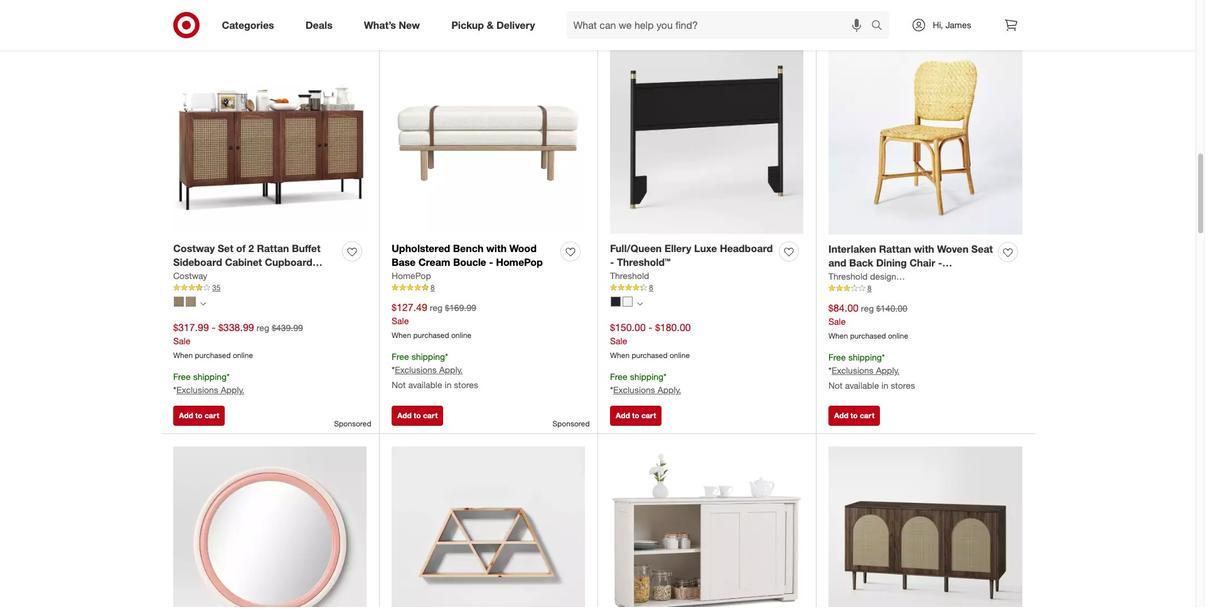 Task type: locate. For each thing, give the bounding box(es) containing it.
reg inside $127.49 reg $169.99 sale when purchased online
[[430, 303, 443, 314]]

1 horizontal spatial sponsored
[[553, 420, 590, 429]]

free down $150.00 - $180.00 sale when purchased online
[[611, 372, 628, 382]]

3 add from the left
[[616, 412, 630, 421]]

mcgee up '$84.00'
[[829, 286, 863, 298]]

when inside $84.00 reg $140.00 sale when purchased online
[[829, 332, 849, 341]]

online down $180.00
[[670, 351, 690, 361]]

12"x 24" triangles kids' shelf - pillowfort™ image
[[392, 447, 585, 608], [392, 447, 585, 608]]

8 link for $140.00
[[829, 283, 1023, 294]]

1 free shipping * * exclusions apply. from the left
[[173, 372, 245, 396]]

interlaken rattan with woven seat and back dining chair - threshold™ designed with studio mcgee image
[[829, 41, 1023, 235], [829, 41, 1023, 235]]

0 horizontal spatial 8 link
[[392, 283, 585, 294]]

sponsored for $169.99
[[553, 420, 590, 429]]

threshold down and
[[829, 271, 868, 282]]

1 add to cart button from the left
[[173, 407, 225, 427]]

0 horizontal spatial mcgee
[[829, 286, 863, 298]]

exclusions apply. button down $150.00 - $180.00 sale when purchased online
[[614, 384, 682, 397]]

35
[[212, 283, 221, 293]]

0 horizontal spatial all colors image
[[200, 301, 206, 307]]

2 costway from the top
[[173, 271, 207, 282]]

1 cart from the left
[[205, 412, 219, 421]]

0 horizontal spatial threshold
[[611, 271, 650, 282]]

homepop down wood
[[496, 256, 543, 269]]

costway inside costway set of 2 rattan buffet sideboard  cabinet cupboard w/adjustable shelf
[[173, 242, 215, 255]]

0 horizontal spatial rattan
[[257, 242, 289, 255]]

8 link down w/studio
[[829, 283, 1023, 294]]

exclusions apply. button down $84.00 reg $140.00 sale when purchased online
[[832, 365, 900, 377]]

exclusions down $150.00 - $180.00 sale when purchased online
[[614, 385, 656, 396]]

1 vertical spatial costway
[[173, 271, 207, 282]]

rattan inside interlaken rattan with woven seat and back dining chair - threshold™ designed with studio mcgee
[[880, 243, 912, 255]]

rattan inside costway set of 2 rattan buffet sideboard  cabinet cupboard w/adjustable shelf
[[257, 242, 289, 255]]

all colors image right oak icon at the left of the page
[[200, 301, 206, 307]]

stores
[[454, 380, 479, 391], [891, 381, 916, 391]]

1 all colors element from the left
[[200, 300, 206, 307]]

online inside $84.00 reg $140.00 sale when purchased online
[[889, 332, 909, 341]]

sale for $84.00
[[829, 317, 846, 327]]

-
[[489, 256, 494, 269], [611, 256, 615, 269], [939, 257, 943, 270], [212, 322, 216, 334], [649, 322, 653, 334]]

threshold™ inside interlaken rattan with woven seat and back dining chair - threshold™ designed with studio mcgee
[[829, 271, 883, 284]]

what's new link
[[353, 11, 436, 39]]

2 horizontal spatial 8
[[868, 284, 872, 293]]

when inside $317.99 - $338.99 reg $439.99 sale when purchased online
[[173, 351, 193, 361]]

sale inside $317.99 - $338.99 reg $439.99 sale when purchased online
[[173, 336, 191, 347]]

free
[[392, 352, 409, 362], [829, 352, 847, 363], [173, 372, 191, 382], [611, 372, 628, 382]]

two tone layered circle kids' mirror pink - pillowfort™ image
[[173, 447, 367, 608], [173, 447, 367, 608]]

0 horizontal spatial sponsored
[[334, 420, 372, 429]]

3 cart from the left
[[642, 412, 657, 421]]

0 horizontal spatial in
[[445, 380, 452, 391]]

with inside upholstered bench with wood base cream boucle - homepop
[[487, 242, 507, 255]]

add
[[179, 412, 193, 421], [398, 412, 412, 421], [616, 412, 630, 421], [835, 412, 849, 421]]

2 all colors element from the left
[[638, 300, 643, 307]]

upholstered bench with wood base cream boucle - homepop image
[[392, 41, 585, 234], [392, 41, 585, 234]]

when inside $127.49 reg $169.99 sale when purchased online
[[392, 331, 412, 341]]

8
[[431, 283, 435, 293], [649, 283, 654, 293], [868, 284, 872, 293]]

online inside $127.49 reg $169.99 sale when purchased online
[[452, 331, 472, 341]]

2 add from the left
[[398, 412, 412, 421]]

2 designed from the left
[[886, 271, 929, 284]]

8 link for $169.99
[[392, 283, 585, 294]]

shelf
[[239, 271, 263, 283]]

studio
[[955, 271, 986, 284]]

sale down $127.49
[[392, 316, 409, 327]]

to
[[195, 412, 203, 421], [414, 412, 421, 421], [633, 412, 640, 421], [851, 412, 858, 421]]

add to cart for $127.49
[[398, 412, 438, 421]]

costway set of 2 rattan buffet sideboard  cabinet cupboard w/adjustable shelf
[[173, 242, 321, 283]]

4 add from the left
[[835, 412, 849, 421]]

free down $127.49 reg $169.99 sale when purchased online at the left
[[392, 352, 409, 362]]

0 vertical spatial threshold™
[[617, 256, 671, 269]]

full/queen
[[611, 242, 662, 255]]

all colors image for $317.99
[[200, 301, 206, 307]]

exclusions down $317.99 in the bottom left of the page
[[176, 385, 218, 396]]

8 down back
[[868, 284, 872, 293]]

- up 'threshold' link
[[611, 256, 615, 269]]

free shipping * * exclusions apply. down $317.99 - $338.99 reg $439.99 sale when purchased online
[[173, 372, 245, 396]]

threshold
[[611, 271, 650, 282], [829, 271, 868, 282]]

purchased
[[414, 331, 449, 341], [851, 332, 887, 341], [195, 351, 231, 361], [632, 351, 668, 361]]

add to cart button for $127.49
[[392, 407, 444, 427]]

all colors image
[[200, 301, 206, 307], [638, 301, 643, 307]]

reg right '$84.00'
[[862, 304, 874, 314]]

- right $317.99 in the bottom left of the page
[[212, 322, 216, 334]]

1 horizontal spatial 8
[[649, 283, 654, 293]]

costway set of 2 rattan buffet sideboard  cabinet cupboard w/adjustable shelf image
[[173, 41, 367, 234], [173, 41, 367, 234]]

shipping
[[412, 352, 445, 362], [849, 352, 883, 363], [193, 372, 227, 382], [630, 372, 664, 382]]

2 free shipping * * exclusions apply. from the left
[[611, 372, 682, 396]]

threshold™ down back
[[829, 271, 883, 284]]

1 horizontal spatial mcgee
[[947, 271, 976, 282]]

threshold™ down full/queen
[[617, 256, 671, 269]]

to for $84.00
[[851, 412, 858, 421]]

chair
[[910, 257, 936, 270]]

online inside $317.99 - $338.99 reg $439.99 sale when purchased online
[[233, 351, 253, 361]]

1 add from the left
[[179, 412, 193, 421]]

sale down $317.99 in the bottom left of the page
[[173, 336, 191, 347]]

2
[[249, 242, 254, 255]]

with left wood
[[487, 242, 507, 255]]

$140.00
[[877, 304, 908, 314]]

$150.00 - $180.00 sale when purchased online
[[611, 322, 691, 361]]

- right boucle
[[489, 256, 494, 269]]

0 horizontal spatial threshold™
[[617, 256, 671, 269]]

1 costway from the top
[[173, 242, 215, 255]]

sideboard
[[173, 256, 222, 269]]

1 sponsored from the left
[[334, 420, 372, 429]]

with up the chair in the right of the page
[[915, 243, 935, 255]]

8 link
[[392, 283, 585, 294], [611, 283, 804, 294], [829, 283, 1023, 294]]

online down $140.00
[[889, 332, 909, 341]]

0 horizontal spatial 8
[[431, 283, 435, 293]]

free shipping * * exclusions apply. not available in stores down $84.00 reg $140.00 sale when purchased online
[[829, 352, 916, 391]]

when down '$84.00'
[[829, 332, 849, 341]]

online down $169.99
[[452, 331, 472, 341]]

1 designed from the left
[[871, 271, 907, 282]]

reg
[[430, 303, 443, 314], [862, 304, 874, 314], [257, 323, 270, 334]]

when
[[392, 331, 412, 341], [829, 332, 849, 341], [173, 351, 193, 361], [611, 351, 630, 361]]

purchased inside $84.00 reg $140.00 sale when purchased online
[[851, 332, 887, 341]]

$180.00
[[656, 322, 691, 334]]

when down $127.49
[[392, 331, 412, 341]]

2 add to cart from the left
[[398, 412, 438, 421]]

sale inside $84.00 reg $140.00 sale when purchased online
[[829, 317, 846, 327]]

when inside $150.00 - $180.00 sale when purchased online
[[611, 351, 630, 361]]

purchased down $140.00
[[851, 332, 887, 341]]

all colors element right white image
[[638, 300, 643, 307]]

mcgee down woven
[[947, 271, 976, 282]]

apply. down $150.00 - $180.00 sale when purchased online
[[658, 385, 682, 396]]

exclusions down $84.00 reg $140.00 sale when purchased online
[[832, 365, 874, 376]]

all colors element for $317.99
[[200, 300, 206, 307]]

base
[[392, 256, 416, 269]]

35 link
[[173, 283, 367, 294]]

mcgee
[[947, 271, 976, 282], [829, 286, 863, 298]]

purchased down $150.00
[[632, 351, 668, 361]]

sale inside $150.00 - $180.00 sale when purchased online
[[611, 336, 628, 347]]

black image
[[611, 297, 621, 307]]

add for $127.49
[[398, 412, 412, 421]]

2 add to cart button from the left
[[392, 407, 444, 427]]

$338.99
[[219, 322, 254, 334]]

costway down sideboard
[[173, 271, 207, 282]]

all colors element
[[200, 300, 206, 307], [638, 300, 643, 307]]

3 add to cart from the left
[[616, 412, 657, 421]]

sponsored
[[334, 420, 372, 429], [553, 420, 590, 429]]

purchased inside $127.49 reg $169.99 sale when purchased online
[[414, 331, 449, 341]]

$439.99
[[272, 323, 303, 334]]

1 horizontal spatial 8 link
[[611, 283, 804, 294]]

all colors image right white image
[[638, 301, 643, 307]]

sale down $150.00
[[611, 336, 628, 347]]

- inside $150.00 - $180.00 sale when purchased online
[[649, 322, 653, 334]]

when down $150.00
[[611, 351, 630, 361]]

3 add to cart button from the left
[[611, 407, 662, 427]]

philemon 56 wide three-door coastal sideboard with adjustable legs and  shelves | karat home image
[[829, 447, 1023, 608], [829, 447, 1023, 608]]

purchased down $317.99 in the bottom left of the page
[[195, 351, 231, 361]]

exclusions apply. button down $127.49 reg $169.99 sale when purchased online at the left
[[395, 364, 463, 377]]

1 vertical spatial threshold™
[[829, 271, 883, 284]]

1 horizontal spatial threshold™
[[829, 271, 883, 284]]

4 to from the left
[[851, 412, 858, 421]]

0 horizontal spatial available
[[409, 380, 443, 391]]

wood
[[510, 242, 537, 255]]

back
[[850, 257, 874, 270]]

$84.00
[[829, 302, 859, 315]]

1 horizontal spatial in
[[882, 381, 889, 391]]

0 horizontal spatial all colors element
[[200, 300, 206, 307]]

add to cart for $84.00
[[835, 412, 875, 421]]

free shipping * * exclusions apply.
[[173, 372, 245, 396], [611, 372, 682, 396]]

- right $150.00
[[649, 322, 653, 334]]

1 horizontal spatial free shipping * * exclusions apply. not available in stores
[[829, 352, 916, 391]]

1 horizontal spatial rattan
[[880, 243, 912, 255]]

when down $317.99 in the bottom left of the page
[[173, 351, 193, 361]]

1 horizontal spatial all colors image
[[638, 301, 643, 307]]

add to cart
[[179, 412, 219, 421], [398, 412, 438, 421], [616, 412, 657, 421], [835, 412, 875, 421]]

homepop link
[[392, 270, 431, 283]]

white image
[[623, 297, 633, 307]]

threshold™
[[617, 256, 671, 269], [829, 271, 883, 284]]

free down $317.99 in the bottom left of the page
[[173, 372, 191, 382]]

4 cart from the left
[[860, 412, 875, 421]]

2 sponsored from the left
[[553, 420, 590, 429]]

1 vertical spatial mcgee
[[829, 286, 863, 298]]

4 add to cart button from the left
[[829, 407, 881, 427]]

add to cart for $150.00
[[616, 412, 657, 421]]

costway kitchen storage cabinet sideboard buffet cupboard wood sliding door pantry white image
[[611, 447, 804, 608], [611, 447, 804, 608]]

seat
[[972, 243, 994, 255]]

1 vertical spatial homepop
[[392, 271, 431, 282]]

headboard
[[720, 242, 773, 255]]

1 horizontal spatial reg
[[430, 303, 443, 314]]

1 horizontal spatial threshold
[[829, 271, 868, 282]]

cart for $150.00
[[642, 412, 657, 421]]

1 horizontal spatial all colors element
[[638, 300, 643, 307]]

costway up sideboard
[[173, 242, 215, 255]]

with
[[487, 242, 507, 255], [915, 243, 935, 255], [932, 271, 952, 284]]

- right the chair in the right of the page
[[939, 257, 943, 270]]

8 down 'threshold' link
[[649, 283, 654, 293]]

2 horizontal spatial reg
[[862, 304, 874, 314]]

new
[[399, 19, 420, 31]]

0 vertical spatial costway
[[173, 242, 215, 255]]

$150.00
[[611, 322, 646, 334]]

0 horizontal spatial free shipping * * exclusions apply. not available in stores
[[392, 352, 479, 391]]

reg left $169.99
[[430, 303, 443, 314]]

rattan up dining
[[880, 243, 912, 255]]

sale
[[392, 316, 409, 327], [829, 317, 846, 327], [173, 336, 191, 347], [611, 336, 628, 347]]

all colors element for $150.00
[[638, 300, 643, 307]]

not
[[392, 380, 406, 391], [829, 381, 843, 391]]

1 horizontal spatial homepop
[[496, 256, 543, 269]]

0 horizontal spatial free shipping * * exclusions apply.
[[173, 372, 245, 396]]

1 all colors image from the left
[[200, 301, 206, 307]]

cart
[[205, 412, 219, 421], [423, 412, 438, 421], [642, 412, 657, 421], [860, 412, 875, 421]]

free shipping * * exclusions apply. down $150.00 - $180.00 sale when purchased online
[[611, 372, 682, 396]]

1 horizontal spatial available
[[846, 381, 880, 391]]

threshold inside threshold designed w/studio mcgee link
[[829, 271, 868, 282]]

4 add to cart from the left
[[835, 412, 875, 421]]

3 to from the left
[[633, 412, 640, 421]]

reg inside $84.00 reg $140.00 sale when purchased online
[[862, 304, 874, 314]]

1 to from the left
[[195, 412, 203, 421]]

sale inside $127.49 reg $169.99 sale when purchased online
[[392, 316, 409, 327]]

online inside $150.00 - $180.00 sale when purchased online
[[670, 351, 690, 361]]

free shipping * * exclusions apply. not available in stores down $127.49 reg $169.99 sale when purchased online at the left
[[392, 352, 479, 391]]

available
[[409, 380, 443, 391], [846, 381, 880, 391]]

0 horizontal spatial reg
[[257, 323, 270, 334]]

purchased for $150.00
[[632, 351, 668, 361]]

exclusions apply. button down $317.99 - $338.99 reg $439.99 sale when purchased online
[[176, 384, 245, 397]]

purchased down $127.49
[[414, 331, 449, 341]]

threshold up white image
[[611, 271, 650, 282]]

2 to from the left
[[414, 412, 421, 421]]

reg left '$439.99'
[[257, 323, 270, 334]]

8 link down full/queen ellery luxe headboard - threshold™ link
[[611, 283, 804, 294]]

2 all colors image from the left
[[638, 301, 643, 307]]

full/queen ellery luxe headboard - threshold™ image
[[611, 41, 804, 234], [611, 41, 804, 234]]

purchased inside $150.00 - $180.00 sale when purchased online
[[632, 351, 668, 361]]

rattan
[[257, 242, 289, 255], [880, 243, 912, 255]]

1 add to cart from the left
[[179, 412, 219, 421]]

free shipping * * exclusions apply. not available in stores
[[392, 352, 479, 391], [829, 352, 916, 391]]

cupboard
[[265, 256, 313, 269]]

homepop down base
[[392, 271, 431, 282]]

add to cart button
[[173, 407, 225, 427], [392, 407, 444, 427], [611, 407, 662, 427], [829, 407, 881, 427]]

2 cart from the left
[[423, 412, 438, 421]]

$169.99
[[445, 303, 477, 314]]

add for $150.00
[[616, 412, 630, 421]]

when for $84.00
[[829, 332, 849, 341]]

1 horizontal spatial free shipping * * exclusions apply.
[[611, 372, 682, 396]]

sale down '$84.00'
[[829, 317, 846, 327]]

in
[[445, 380, 452, 391], [882, 381, 889, 391]]

rattan up cupboard
[[257, 242, 289, 255]]

0 horizontal spatial homepop
[[392, 271, 431, 282]]

online
[[452, 331, 472, 341], [889, 332, 909, 341], [233, 351, 253, 361], [670, 351, 690, 361]]

8 link down boucle
[[392, 283, 585, 294]]

full/queen ellery luxe headboard - threshold™
[[611, 242, 773, 269]]

0 vertical spatial homepop
[[496, 256, 543, 269]]

0 vertical spatial mcgee
[[947, 271, 976, 282]]

and
[[829, 257, 847, 270]]

shipping down $317.99 - $338.99 reg $439.99 sale when purchased online
[[193, 372, 227, 382]]

all colors element right oak icon at the left of the page
[[200, 300, 206, 307]]

2 horizontal spatial 8 link
[[829, 283, 1023, 294]]

add to cart button for $317.99
[[173, 407, 225, 427]]

to for $317.99
[[195, 412, 203, 421]]

homepop
[[496, 256, 543, 269], [392, 271, 431, 282]]

reg for $84.00
[[862, 304, 874, 314]]

online down $338.99
[[233, 351, 253, 361]]

purchased for $127.49
[[414, 331, 449, 341]]

ellery
[[665, 242, 692, 255]]

costway
[[173, 242, 215, 255], [173, 271, 207, 282]]

8 down the "homepop" link
[[431, 283, 435, 293]]



Task type: vqa. For each thing, say whether or not it's contained in the screenshot.
$2 off Tide laundry detergent MFR single-use coupon the off
no



Task type: describe. For each thing, give the bounding box(es) containing it.
full/queen ellery luxe headboard - threshold™ link
[[611, 242, 774, 270]]

cart for $127.49
[[423, 412, 438, 421]]

woven
[[938, 243, 969, 255]]

add for $84.00
[[835, 412, 849, 421]]

add to cart button for $84.00
[[829, 407, 881, 427]]

$317.99
[[173, 322, 209, 334]]

add to cart button for $150.00
[[611, 407, 662, 427]]

What can we help you find? suggestions appear below search field
[[566, 11, 875, 39]]

homepop inside upholstered bench with wood base cream boucle - homepop
[[496, 256, 543, 269]]

w/studio
[[910, 271, 944, 282]]

sale for $150.00
[[611, 336, 628, 347]]

hi,
[[934, 19, 944, 30]]

pickup
[[452, 19, 484, 31]]

1 horizontal spatial not
[[829, 381, 843, 391]]

categories link
[[211, 11, 290, 39]]

8 for $150.00
[[649, 283, 654, 293]]

exclusions down $127.49 reg $169.99 sale when purchased online at the left
[[395, 365, 437, 375]]

walnut image
[[174, 297, 184, 307]]

bench
[[453, 242, 484, 255]]

costway set of 2 rattan buffet sideboard  cabinet cupboard w/adjustable shelf link
[[173, 242, 337, 283]]

luxe
[[695, 242, 718, 255]]

cream
[[419, 256, 451, 269]]

$84.00 reg $140.00 sale when purchased online
[[829, 302, 909, 341]]

online for $127.49
[[452, 331, 472, 341]]

upholstered bench with wood base cream boucle - homepop link
[[392, 242, 556, 270]]

threshold link
[[611, 270, 650, 283]]

&
[[487, 19, 494, 31]]

deals link
[[295, 11, 348, 39]]

threshold for threshold designed w/studio mcgee
[[829, 271, 868, 282]]

designed inside interlaken rattan with woven seat and back dining chair - threshold™ designed with studio mcgee
[[886, 271, 929, 284]]

upholstered
[[392, 242, 451, 255]]

purchased for $84.00
[[851, 332, 887, 341]]

to for $150.00
[[633, 412, 640, 421]]

when for $150.00
[[611, 351, 630, 361]]

- inside upholstered bench with wood base cream boucle - homepop
[[489, 256, 494, 269]]

threshold designed w/studio mcgee
[[829, 271, 976, 282]]

online for $150.00
[[670, 351, 690, 361]]

categories
[[222, 19, 274, 31]]

- inside $317.99 - $338.99 reg $439.99 sale when purchased online
[[212, 322, 216, 334]]

8 for $127.49
[[431, 283, 435, 293]]

shipping down $150.00 - $180.00 sale when purchased online
[[630, 372, 664, 382]]

free down $84.00 reg $140.00 sale when purchased online
[[829, 352, 847, 363]]

shipping down $84.00 reg $140.00 sale when purchased online
[[849, 352, 883, 363]]

costway for costway set of 2 rattan buffet sideboard  cabinet cupboard w/adjustable shelf
[[173, 242, 215, 255]]

interlaken rattan with woven seat and back dining chair - threshold™ designed with studio mcgee
[[829, 243, 994, 298]]

purchased inside $317.99 - $338.99 reg $439.99 sale when purchased online
[[195, 351, 231, 361]]

upholstered bench with wood base cream boucle - homepop
[[392, 242, 543, 269]]

with down the chair in the right of the page
[[932, 271, 952, 284]]

deals
[[306, 19, 333, 31]]

what's
[[364, 19, 396, 31]]

interlaken
[[829, 243, 877, 255]]

costway for costway
[[173, 271, 207, 282]]

search button
[[866, 11, 897, 41]]

- inside interlaken rattan with woven seat and back dining chair - threshold™ designed with studio mcgee
[[939, 257, 943, 270]]

$127.49 reg $169.99 sale when purchased online
[[392, 302, 477, 341]]

apply. down $127.49 reg $169.99 sale when purchased online at the left
[[439, 365, 463, 375]]

dining
[[877, 257, 907, 270]]

threshold designed w/studio mcgee link
[[829, 271, 976, 283]]

cart for $84.00
[[860, 412, 875, 421]]

$317.99 - $338.99 reg $439.99 sale when purchased online
[[173, 322, 303, 361]]

costway link
[[173, 270, 207, 283]]

of
[[236, 242, 246, 255]]

all colors image for $150.00
[[638, 301, 643, 307]]

threshold for threshold
[[611, 271, 650, 282]]

- inside full/queen ellery luxe headboard - threshold™
[[611, 256, 615, 269]]

with for chair
[[915, 243, 935, 255]]

mcgee inside interlaken rattan with woven seat and back dining chair - threshold™ designed with studio mcgee
[[829, 286, 863, 298]]

threshold™ inside full/queen ellery luxe headboard - threshold™
[[617, 256, 671, 269]]

cart for $317.99
[[205, 412, 219, 421]]

what's new
[[364, 19, 420, 31]]

w/adjustable
[[173, 271, 236, 283]]

sale for $127.49
[[392, 316, 409, 327]]

delivery
[[497, 19, 535, 31]]

search
[[866, 20, 897, 32]]

sponsored for $338.99
[[334, 420, 372, 429]]

boucle
[[453, 256, 487, 269]]

online for $84.00
[[889, 332, 909, 341]]

add for $317.99
[[179, 412, 193, 421]]

when for $127.49
[[392, 331, 412, 341]]

$127.49
[[392, 302, 428, 314]]

pickup & delivery
[[452, 19, 535, 31]]

james
[[946, 19, 972, 30]]

buffet
[[292, 242, 321, 255]]

cabinet
[[225, 256, 262, 269]]

with for homepop
[[487, 242, 507, 255]]

shipping down $127.49 reg $169.99 sale when purchased online at the left
[[412, 352, 445, 362]]

0 horizontal spatial not
[[392, 380, 406, 391]]

0 horizontal spatial stores
[[454, 380, 479, 391]]

hi, james
[[934, 19, 972, 30]]

reg for $127.49
[[430, 303, 443, 314]]

apply. down $84.00 reg $140.00 sale when purchased online
[[877, 365, 900, 376]]

set
[[218, 242, 234, 255]]

8 link for $180.00
[[611, 283, 804, 294]]

reg inside $317.99 - $338.99 reg $439.99 sale when purchased online
[[257, 323, 270, 334]]

interlaken rattan with woven seat and back dining chair - threshold™ designed with studio mcgee link
[[829, 242, 994, 298]]

to for $127.49
[[414, 412, 421, 421]]

1 horizontal spatial stores
[[891, 381, 916, 391]]

oak image
[[186, 297, 196, 307]]

8 for $84.00
[[868, 284, 872, 293]]

pickup & delivery link
[[441, 11, 551, 39]]

apply. down $317.99 - $338.99 reg $439.99 sale when purchased online
[[221, 385, 245, 396]]

add to cart for $317.99
[[179, 412, 219, 421]]



